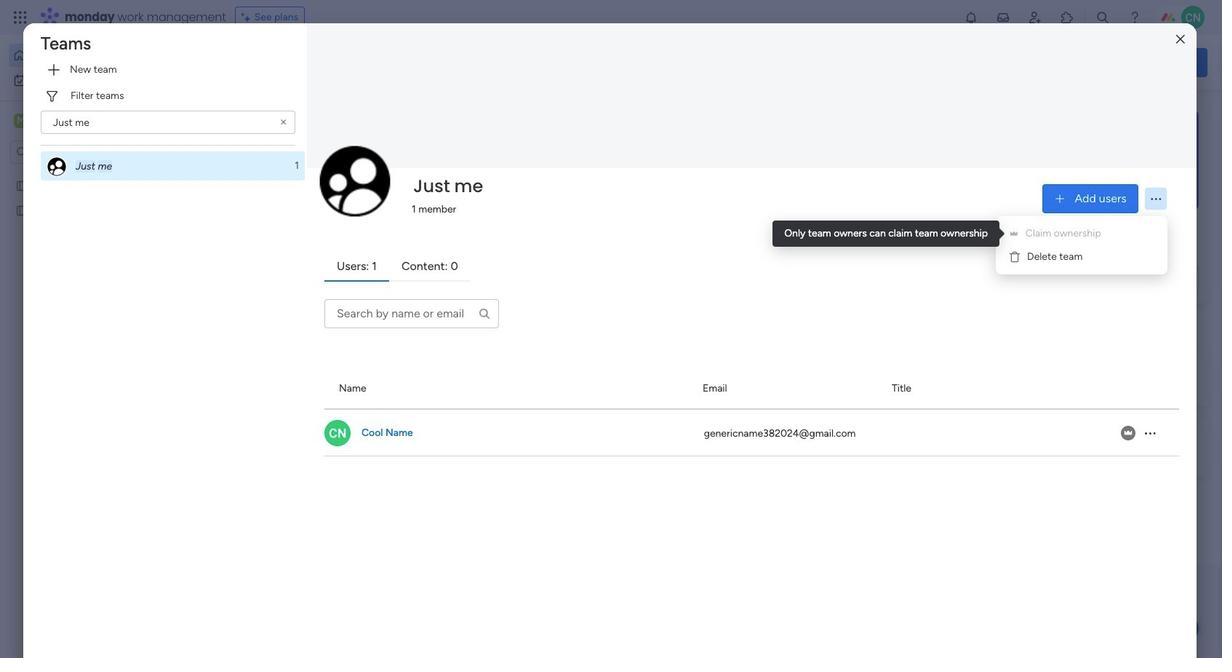 Task type: describe. For each thing, give the bounding box(es) containing it.
Search teams search field
[[41, 111, 296, 134]]

2 row from the top
[[325, 410, 1180, 456]]

2 public board image from the top
[[15, 203, 29, 217]]

add to favorites image
[[434, 266, 449, 281]]

workspace image
[[14, 113, 28, 129]]

1 tab from the left
[[325, 252, 389, 282]]

quick search results list box
[[225, 136, 955, 329]]

clear search image
[[278, 116, 290, 128]]

2 tab from the left
[[389, 252, 471, 282]]

templates image image
[[1003, 110, 1195, 210]]

Search by name or email search field
[[325, 299, 499, 328]]

menu image
[[1150, 192, 1163, 206]]

team avatar image
[[319, 145, 392, 218]]

close image
[[1177, 34, 1186, 45]]

Search in workspace field
[[31, 144, 122, 161]]

invite members image
[[1029, 10, 1043, 25]]

search everything image
[[1096, 10, 1111, 25]]

update feed image
[[997, 10, 1011, 25]]



Task type: vqa. For each thing, say whether or not it's contained in the screenshot.
the topmost Cool Name icon
yes



Task type: locate. For each thing, give the bounding box(es) containing it.
menu item up the delete team icon
[[1002, 222, 1162, 245]]

cool name image
[[1182, 6, 1205, 29]]

1 row from the top
[[325, 369, 1180, 410]]

menu image
[[1144, 426, 1158, 440]]

cool name image
[[325, 420, 351, 446]]

grid
[[325, 369, 1180, 658]]

claim ownership image
[[1009, 226, 1020, 241]]

help image
[[1128, 10, 1143, 25]]

public board image
[[15, 178, 29, 192], [15, 203, 29, 217]]

menu item down claim ownership icon
[[1002, 245, 1162, 269]]

search image
[[478, 307, 491, 320]]

notifications image
[[964, 10, 979, 25]]

tab list
[[325, 252, 1180, 282]]

see plans image
[[241, 9, 255, 25]]

monday marketplace image
[[1061, 10, 1075, 25]]

None search field
[[41, 111, 296, 134], [325, 299, 499, 328], [41, 111, 296, 134], [325, 299, 499, 328]]

None field
[[410, 171, 487, 202]]

0 vertical spatial public board image
[[15, 178, 29, 192]]

help center element
[[990, 417, 1208, 476]]

delete team image
[[1009, 250, 1022, 264]]

list box
[[0, 170, 186, 419]]

getting started element
[[990, 348, 1208, 406]]

menu menu
[[1002, 222, 1162, 269]]

menu item
[[1002, 222, 1162, 245], [1002, 245, 1162, 269]]

1 public board image from the top
[[15, 178, 29, 192]]

close recently visited image
[[225, 119, 242, 136]]

workspace selection element
[[14, 112, 122, 131]]

component image
[[484, 289, 497, 302]]

select product image
[[13, 10, 28, 25]]

1 menu item from the top
[[1002, 222, 1162, 245]]

2 menu item from the top
[[1002, 245, 1162, 269]]

1 vertical spatial public board image
[[15, 203, 29, 217]]

option
[[9, 44, 177, 67], [9, 68, 177, 92], [41, 151, 305, 180], [0, 172, 186, 175]]

tab
[[325, 252, 389, 282], [389, 252, 471, 282]]

row
[[325, 369, 1180, 410], [325, 410, 1180, 456]]



